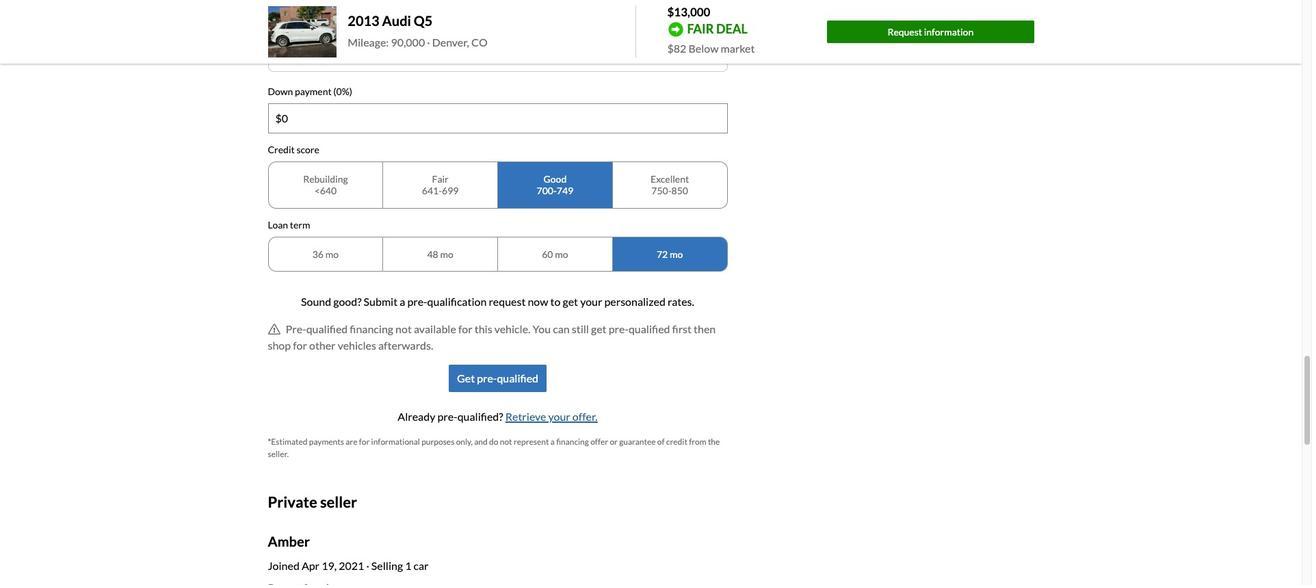 Task type: describe. For each thing, give the bounding box(es) containing it.
not inside pre-qualified financing not available for this vehicle. you can still get pre-qualified first then shop for other vehicles afterwards.
[[396, 322, 412, 335]]

payments
[[309, 437, 344, 447]]

0 vertical spatial get
[[563, 295, 578, 308]]

mo for 60 mo
[[555, 248, 568, 260]]

750-
[[652, 185, 672, 197]]

2013 audi q5 mileage: 90,000 · denver, co
[[348, 13, 488, 49]]

apr of 12.09%
[[462, 34, 534, 47]]

1 vertical spatial your
[[549, 410, 571, 423]]

1 vertical spatial for
[[293, 339, 307, 352]]

get pre-qualified button
[[449, 365, 547, 392]]

market
[[721, 41, 755, 54]]

rates.
[[668, 295, 695, 308]]

do
[[489, 437, 499, 447]]

offer
[[591, 437, 609, 447]]

private seller
[[268, 493, 357, 511]]

request
[[888, 26, 923, 37]]

of inside *estimated payments are for informational purposes only, and do not represent a financing offer or guarantee of credit from the seller.
[[658, 437, 665, 447]]

deal
[[717, 21, 748, 36]]

the
[[708, 437, 720, 447]]

guarantee
[[620, 437, 656, 447]]

now
[[528, 295, 549, 308]]

request information
[[888, 26, 974, 37]]

0 horizontal spatial qualified
[[306, 322, 348, 335]]

2 horizontal spatial qualified
[[629, 322, 670, 335]]

selling
[[372, 560, 403, 573]]

<640
[[315, 185, 337, 197]]

1
[[405, 560, 412, 573]]

sound
[[301, 295, 331, 308]]

personalized
[[605, 295, 666, 308]]

payment
[[295, 86, 332, 97]]

0 vertical spatial of
[[486, 34, 495, 47]]

qualified?
[[458, 410, 504, 423]]

you
[[533, 322, 551, 335]]

good?
[[334, 295, 362, 308]]

to
[[551, 295, 561, 308]]

submit
[[364, 295, 398, 308]]

q5
[[414, 13, 433, 29]]

qualification
[[428, 295, 487, 308]]

pre- inside button
[[477, 372, 497, 385]]

mo for 72 mo
[[670, 248, 683, 260]]

credit score
[[268, 144, 320, 155]]

afterwards.
[[379, 339, 434, 352]]

from
[[689, 437, 707, 447]]

down
[[268, 86, 293, 97]]

72
[[657, 248, 668, 260]]

below
[[689, 41, 719, 54]]

pre-
[[286, 322, 306, 335]]

seller.
[[268, 449, 289, 459]]

term
[[290, 219, 310, 231]]

pre-qualified financing not available for this vehicle. you can still get pre-qualified first then shop for other vehicles afterwards.
[[268, 322, 716, 352]]

72 mo
[[657, 248, 683, 260]]

(0%)
[[334, 86, 352, 97]]

2 horizontal spatial for
[[459, 322, 473, 335]]

request information button
[[828, 21, 1035, 43]]

pre- up the available
[[408, 295, 428, 308]]

1 horizontal spatial your
[[581, 295, 603, 308]]

retrieve your offer. link
[[506, 410, 598, 423]]

19,
[[322, 560, 337, 573]]

joined apr 19, 2021 · selling 1 car
[[268, 560, 429, 573]]

*estimated payments are for informational purposes only, and do not represent a financing offer or guarantee of credit from the seller.
[[268, 437, 720, 459]]

available
[[414, 322, 456, 335]]

this
[[475, 322, 493, 335]]

financing inside *estimated payments are for informational purposes only, and do not represent a financing offer or guarantee of credit from the seller.
[[557, 437, 589, 447]]

699
[[442, 185, 459, 197]]

2013
[[348, 13, 380, 29]]

641-
[[422, 185, 442, 197]]

represent
[[514, 437, 549, 447]]

qualified inside button
[[497, 372, 539, 385]]

$13,000
[[668, 5, 711, 19]]

car
[[414, 560, 429, 573]]

$82
[[668, 41, 687, 54]]

12.09%
[[497, 34, 534, 47]]

for inside *estimated payments are for informational purposes only, and do not represent a financing offer or guarantee of credit from the seller.
[[359, 437, 370, 447]]



Task type: locate. For each thing, give the bounding box(es) containing it.
749
[[557, 185, 574, 197]]

get pre-qualified
[[457, 372, 539, 385]]

your left offer.
[[549, 410, 571, 423]]

exclamation triangle image
[[268, 324, 280, 335]]

seller
[[320, 493, 357, 511]]

for left 'this'
[[459, 322, 473, 335]]

financing
[[350, 322, 394, 335], [557, 437, 589, 447]]

3 mo from the left
[[555, 248, 568, 260]]

of left credit
[[658, 437, 665, 447]]

· inside 2013 audi q5 mileage: 90,000 · denver, co
[[427, 36, 430, 49]]

48
[[427, 248, 439, 260]]

0 horizontal spatial financing
[[350, 322, 394, 335]]

0 horizontal spatial your
[[549, 410, 571, 423]]

1 horizontal spatial qualified
[[497, 372, 539, 385]]

excellent 750-850
[[651, 173, 689, 197]]

rebuilding
[[303, 173, 348, 185]]

qualified up retrieve
[[497, 372, 539, 385]]

for
[[459, 322, 473, 335], [293, 339, 307, 352], [359, 437, 370, 447]]

· right 90,000
[[427, 36, 430, 49]]

and
[[475, 437, 488, 447]]

·
[[427, 36, 430, 49], [366, 560, 369, 573]]

0 vertical spatial your
[[581, 295, 603, 308]]

mo right 60
[[555, 248, 568, 260]]

pre- up purposes
[[438, 410, 458, 423]]

4 mo from the left
[[670, 248, 683, 260]]

60
[[542, 248, 553, 260]]

get inside pre-qualified financing not available for this vehicle. you can still get pre-qualified first then shop for other vehicles afterwards.
[[591, 322, 607, 335]]

apr
[[302, 560, 320, 573]]

informational
[[371, 437, 420, 447]]

2013 audi q5 image
[[268, 6, 337, 58]]

1 vertical spatial not
[[500, 437, 512, 447]]

0 horizontal spatial of
[[486, 34, 495, 47]]

qualified up other
[[306, 322, 348, 335]]

get right to
[[563, 295, 578, 308]]

mo
[[326, 248, 339, 260], [440, 248, 454, 260], [555, 248, 568, 260], [670, 248, 683, 260]]

loan
[[268, 219, 288, 231]]

your
[[581, 295, 603, 308], [549, 410, 571, 423]]

still
[[572, 322, 589, 335]]

rebuilding <640
[[303, 173, 348, 197]]

1 horizontal spatial financing
[[557, 437, 589, 447]]

of
[[486, 34, 495, 47], [658, 437, 665, 447]]

purposes
[[422, 437, 455, 447]]

qualified
[[306, 322, 348, 335], [629, 322, 670, 335], [497, 372, 539, 385]]

credit
[[268, 144, 295, 155]]

amber
[[268, 534, 310, 550]]

fair
[[688, 21, 714, 36]]

for down pre-
[[293, 339, 307, 352]]

then
[[694, 322, 716, 335]]

mo right 36
[[326, 248, 339, 260]]

for right are
[[359, 437, 370, 447]]

down payment (0%)
[[268, 86, 352, 97]]

are
[[346, 437, 358, 447]]

can
[[553, 322, 570, 335]]

fair
[[432, 173, 449, 185]]

excellent
[[651, 173, 689, 185]]

0 horizontal spatial not
[[396, 322, 412, 335]]

of right apr
[[486, 34, 495, 47]]

a right submit
[[400, 295, 405, 308]]

financing left offer
[[557, 437, 589, 447]]

financing inside pre-qualified financing not available for this vehicle. you can still get pre-qualified first then shop for other vehicles afterwards.
[[350, 322, 394, 335]]

36 mo
[[313, 248, 339, 260]]

*estimated
[[268, 437, 308, 447]]

mileage:
[[348, 36, 389, 49]]

good 700-749
[[537, 173, 574, 197]]

only,
[[456, 437, 473, 447]]

60 mo
[[542, 248, 568, 260]]

1 horizontal spatial for
[[359, 437, 370, 447]]

loan term
[[268, 219, 310, 231]]

audi
[[382, 13, 411, 29]]

$82 below market
[[668, 41, 755, 54]]

not
[[396, 322, 412, 335], [500, 437, 512, 447]]

1 horizontal spatial of
[[658, 437, 665, 447]]

700-
[[537, 185, 557, 197]]

1 vertical spatial financing
[[557, 437, 589, 447]]

not right do
[[500, 437, 512, 447]]

36
[[313, 248, 324, 260]]

financing up vehicles
[[350, 322, 394, 335]]

· right 2021
[[366, 560, 369, 573]]

co
[[472, 36, 488, 49]]

credit
[[667, 437, 688, 447]]

information
[[925, 26, 974, 37]]

1 vertical spatial a
[[551, 437, 555, 447]]

2021
[[339, 560, 364, 573]]

2 mo from the left
[[440, 248, 454, 260]]

0 vertical spatial financing
[[350, 322, 394, 335]]

1 vertical spatial get
[[591, 322, 607, 335]]

90,000
[[391, 36, 425, 49]]

0 horizontal spatial ·
[[366, 560, 369, 573]]

mo right 72 at the top
[[670, 248, 683, 260]]

48 mo
[[427, 248, 454, 260]]

sound good? submit a pre-qualification request now to get your personalized rates.
[[301, 295, 695, 308]]

mo for 36 mo
[[326, 248, 339, 260]]

get
[[457, 372, 475, 385]]

good
[[544, 173, 567, 185]]

pre- down personalized
[[609, 322, 629, 335]]

1 horizontal spatial a
[[551, 437, 555, 447]]

denver,
[[432, 36, 470, 49]]

mo right '48'
[[440, 248, 454, 260]]

a inside *estimated payments are for informational purposes only, and do not represent a financing offer or guarantee of credit from the seller.
[[551, 437, 555, 447]]

or
[[610, 437, 618, 447]]

already pre-qualified? retrieve your offer.
[[398, 410, 598, 423]]

0 horizontal spatial get
[[563, 295, 578, 308]]

joined
[[268, 560, 300, 573]]

private
[[268, 493, 317, 511]]

1 vertical spatial ·
[[366, 560, 369, 573]]

not up afterwards.
[[396, 322, 412, 335]]

1 mo from the left
[[326, 248, 339, 260]]

offer.
[[573, 410, 598, 423]]

vehicle.
[[495, 322, 531, 335]]

0 vertical spatial ·
[[427, 36, 430, 49]]

your up still
[[581, 295, 603, 308]]

pre-
[[408, 295, 428, 308], [609, 322, 629, 335], [477, 372, 497, 385], [438, 410, 458, 423]]

apr
[[462, 34, 483, 47]]

qualified down personalized
[[629, 322, 670, 335]]

mo for 48 mo
[[440, 248, 454, 260]]

0 horizontal spatial for
[[293, 339, 307, 352]]

get right still
[[591, 322, 607, 335]]

fair 641-699
[[422, 173, 459, 197]]

other
[[309, 339, 336, 352]]

pre- right get at the left
[[477, 372, 497, 385]]

1 horizontal spatial ·
[[427, 36, 430, 49]]

Down payment (0%) text field
[[269, 104, 727, 133]]

not inside *estimated payments are for informational purposes only, and do not represent a financing offer or guarantee of credit from the seller.
[[500, 437, 512, 447]]

0 vertical spatial a
[[400, 295, 405, 308]]

0 vertical spatial not
[[396, 322, 412, 335]]

request
[[489, 295, 526, 308]]

already
[[398, 410, 436, 423]]

a right represent
[[551, 437, 555, 447]]

1 horizontal spatial get
[[591, 322, 607, 335]]

first
[[673, 322, 692, 335]]

2 vertical spatial for
[[359, 437, 370, 447]]

0 vertical spatial for
[[459, 322, 473, 335]]

pre- inside pre-qualified financing not available for this vehicle. you can still get pre-qualified first then shop for other vehicles afterwards.
[[609, 322, 629, 335]]

shop
[[268, 339, 291, 352]]

850
[[672, 185, 689, 197]]

score
[[297, 144, 320, 155]]

1 horizontal spatial not
[[500, 437, 512, 447]]

0 horizontal spatial a
[[400, 295, 405, 308]]

1 vertical spatial of
[[658, 437, 665, 447]]

retrieve
[[506, 410, 547, 423]]



Task type: vqa. For each thing, say whether or not it's contained in the screenshot.
Auto
no



